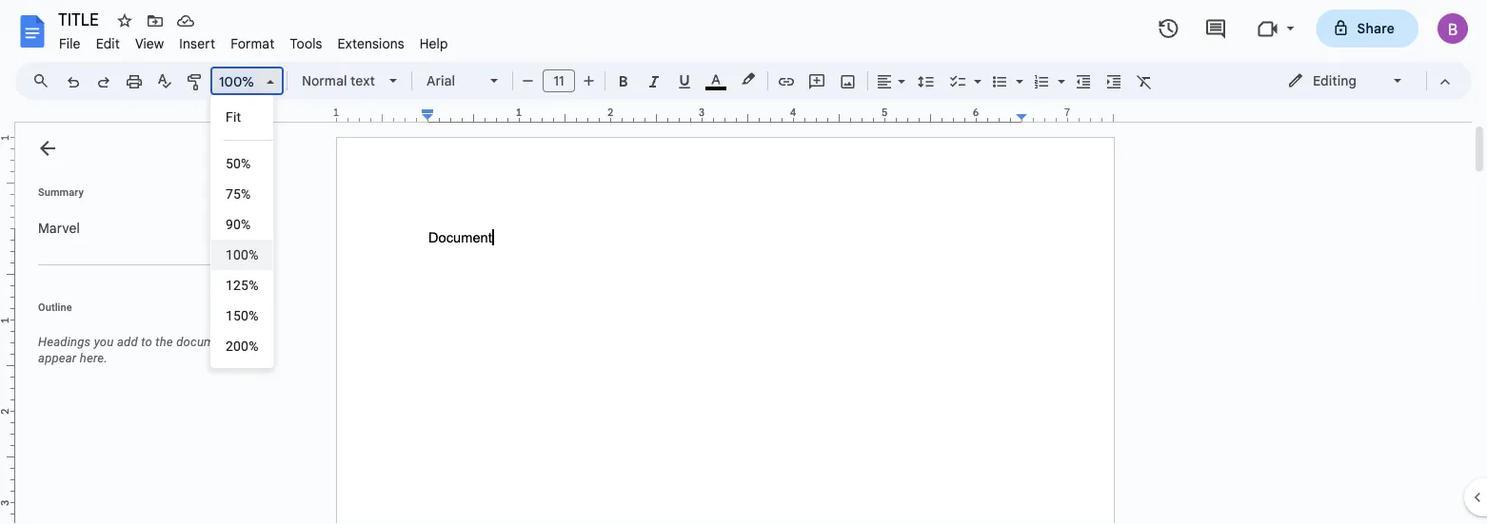 Task type: locate. For each thing, give the bounding box(es) containing it.
arial option
[[427, 68, 479, 94]]

outline
[[38, 301, 72, 313]]

format
[[231, 35, 275, 52]]

90%
[[226, 217, 251, 232]]

styles list. normal text selected. option
[[302, 68, 378, 94]]

125%
[[226, 278, 259, 293]]

headings you add to the document will appear here.
[[38, 335, 254, 366]]

summary heading
[[38, 185, 84, 200]]

list box
[[210, 95, 274, 369]]

file
[[59, 35, 81, 52]]

document
[[176, 335, 232, 349]]

insert menu item
[[172, 32, 223, 55]]

menu bar
[[51, 25, 456, 56]]

add
[[117, 335, 138, 349]]

None field
[[210, 67, 284, 96]]

help menu item
[[412, 32, 456, 55]]

to
[[141, 335, 152, 349]]

help
[[420, 35, 448, 52]]

insert image image
[[838, 68, 859, 94]]

file menu item
[[51, 32, 88, 55]]

normal
[[302, 72, 347, 89]]

Zoom text field
[[214, 69, 260, 95]]

view
[[135, 35, 164, 52]]

1
[[333, 106, 339, 119]]

the
[[155, 335, 173, 349]]

will
[[236, 335, 254, 349]]

here.
[[80, 351, 107, 366]]

Menus field
[[24, 68, 66, 94]]

list box containing fit
[[210, 95, 274, 369]]

right margin image
[[1017, 108, 1113, 122]]

you
[[94, 335, 114, 349]]

outline heading
[[15, 300, 274, 327]]

150%
[[226, 308, 259, 324]]

menu bar containing file
[[51, 25, 456, 56]]

Rename text field
[[51, 8, 110, 30]]

arial
[[427, 72, 455, 89]]

list box inside application
[[210, 95, 274, 369]]

marvel
[[38, 220, 80, 237]]

50%
[[226, 156, 251, 171]]

Font size text field
[[544, 70, 574, 92]]

left margin image
[[337, 108, 433, 122]]

tools
[[290, 35, 322, 52]]

extensions
[[338, 35, 404, 52]]

share
[[1357, 20, 1395, 37]]

application
[[0, 0, 1487, 525]]

highlight color image
[[738, 68, 759, 90]]

extensions menu item
[[330, 32, 412, 55]]

view menu item
[[128, 32, 172, 55]]



Task type: describe. For each thing, give the bounding box(es) containing it.
summary
[[38, 186, 84, 198]]

200%
[[226, 339, 259, 354]]

tools menu item
[[282, 32, 330, 55]]

menu bar banner
[[0, 0, 1487, 525]]

75%
[[226, 186, 251, 202]]

insert
[[179, 35, 215, 52]]

top margin image
[[0, 138, 14, 234]]

fit
[[226, 109, 241, 125]]

edit menu item
[[88, 32, 128, 55]]

document outline element
[[15, 123, 274, 525]]

Font size field
[[543, 70, 583, 93]]

format menu item
[[223, 32, 282, 55]]

application containing share
[[0, 0, 1487, 525]]

share button
[[1317, 10, 1419, 48]]

100%
[[226, 247, 259, 263]]

text color image
[[706, 68, 727, 90]]

normal text
[[302, 72, 375, 89]]

edit
[[96, 35, 120, 52]]

mode and view toolbar
[[1273, 62, 1461, 100]]

none field inside main toolbar
[[210, 67, 284, 96]]

summary element
[[29, 210, 267, 248]]

editing button
[[1274, 67, 1418, 95]]

text
[[351, 72, 375, 89]]

appear
[[38, 351, 77, 366]]

main toolbar
[[56, 0, 1160, 238]]

menu bar inside menu bar banner
[[51, 25, 456, 56]]

Star checkbox
[[111, 8, 138, 34]]

numbered list menu image
[[1053, 69, 1066, 75]]

line & paragraph spacing image
[[916, 68, 938, 94]]

editing
[[1313, 72, 1357, 89]]

headings
[[38, 335, 91, 349]]



Task type: vqa. For each thing, say whether or not it's contained in the screenshot.
Fill color: transparent image
no



